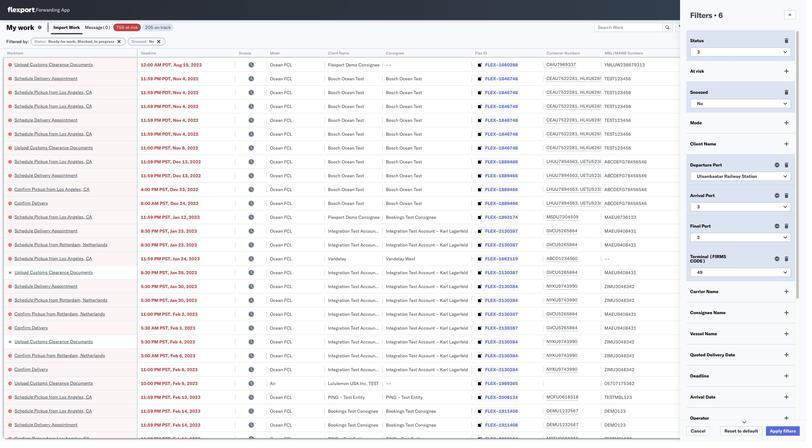 Task type: locate. For each thing, give the bounding box(es) containing it.
schedule pickup from los angeles, ca
[[14, 89, 92, 95], [14, 103, 92, 109], [14, 131, 92, 137], [14, 159, 92, 164], [14, 214, 92, 220], [14, 256, 92, 261], [14, 394, 92, 400], [14, 408, 92, 414]]

savant for upload customs clearance documents
[[731, 62, 744, 68]]

2 lhuu7894563, from the top
[[547, 173, 579, 178]]

6 schedule delivery appointment link from the top
[[14, 422, 77, 428]]

feb up 11:00 pm pst, feb 6, 2023
[[171, 353, 178, 359]]

filters
[[784, 429, 797, 434]]

0 horizontal spatial risk
[[131, 24, 138, 30]]

flexport. image
[[8, 7, 36, 13]]

1 vertical spatial savant
[[731, 76, 744, 81]]

1 vertical spatial demo123
[[605, 422, 626, 428]]

12 schedule from the top
[[14, 283, 33, 289]]

-
[[386, 62, 389, 68], [389, 62, 392, 68], [378, 228, 381, 234], [436, 228, 439, 234], [747, 228, 749, 234], [378, 242, 381, 248], [436, 242, 439, 248], [605, 256, 608, 262], [608, 256, 610, 262], [747, 256, 749, 262], [378, 270, 381, 276], [436, 270, 439, 276], [378, 284, 381, 289], [436, 284, 439, 289], [378, 298, 381, 303], [436, 298, 439, 303], [378, 311, 381, 317], [436, 311, 439, 317], [378, 325, 381, 331], [436, 325, 439, 331], [378, 339, 381, 345], [436, 339, 439, 345], [378, 353, 381, 359], [436, 353, 439, 359], [378, 367, 381, 373], [436, 367, 439, 373], [386, 381, 389, 386], [389, 381, 392, 386], [340, 395, 343, 400], [398, 395, 401, 400], [747, 409, 749, 414], [340, 436, 343, 442], [398, 436, 401, 442]]

maeu9408431 for confirm delivery
[[605, 325, 637, 331]]

os button
[[785, 3, 799, 17]]

no inside button
[[698, 101, 704, 106]]

2 schedule pickup from los angeles, ca from the top
[[14, 103, 92, 109]]

0 vertical spatial 11:59 pm pst, dec 13, 2022
[[141, 159, 201, 165]]

5 ceau7522281, from the top
[[547, 131, 579, 137]]

2 fcl from the top
[[284, 76, 292, 81]]

confirm delivery for 6:00 am pst, dec 24, 2022
[[14, 200, 48, 206]]

mode inside button
[[270, 51, 280, 55]]

5 maeu9408431 from the top
[[605, 325, 637, 331]]

jaehyung right final port
[[716, 228, 735, 234]]

reset
[[725, 429, 737, 434]]

schedule pickup from los angeles, ca link for sixth schedule pickup from los angeles, ca button from the bottom
[[14, 131, 92, 137]]

1 gvcu5265864 from the top
[[547, 228, 578, 234]]

pdt, for "schedule pickup from los angeles, ca" link associated with second schedule pickup from los angeles, ca button from the top of the page
[[162, 104, 172, 109]]

destination down origin
[[760, 256, 783, 262]]

karl
[[382, 228, 390, 234], [440, 228, 448, 234], [382, 242, 390, 248], [440, 242, 448, 248], [382, 270, 390, 276], [440, 270, 448, 276], [382, 284, 390, 289], [440, 284, 448, 289], [382, 298, 390, 303], [440, 298, 448, 303], [382, 311, 390, 317], [440, 311, 448, 317], [382, 325, 390, 331], [440, 325, 448, 331], [382, 339, 390, 345], [440, 339, 448, 345], [382, 353, 390, 359], [440, 353, 448, 359], [382, 367, 390, 373], [440, 367, 448, 373]]

choi for demo123
[[736, 409, 745, 414]]

flex-1889466 button
[[475, 157, 520, 166], [475, 157, 520, 166], [475, 171, 520, 180], [475, 171, 520, 180], [475, 185, 520, 194], [475, 185, 520, 194], [475, 199, 520, 208], [475, 199, 520, 208]]

fcl
[[284, 62, 292, 68], [284, 76, 292, 81], [284, 90, 292, 95], [284, 104, 292, 109], [284, 117, 292, 123], [284, 131, 292, 137], [284, 145, 292, 151], [284, 159, 292, 165], [284, 173, 292, 178], [284, 187, 292, 192], [284, 201, 292, 206], [284, 214, 292, 220], [284, 228, 292, 234], [284, 242, 292, 248], [284, 256, 292, 262], [284, 270, 292, 276], [284, 284, 292, 289], [284, 298, 292, 303], [284, 311, 292, 317], [284, 325, 292, 331], [284, 339, 292, 345], [284, 353, 292, 359], [284, 367, 292, 373], [284, 395, 292, 400], [284, 409, 292, 414], [284, 422, 292, 428], [284, 436, 292, 442]]

jan left 12,
[[173, 214, 180, 220]]

from for schedule pickup from rotterdam, netherlands link related to 8:30
[[49, 242, 58, 248]]

confirm pickup from rotterdam, netherlands button
[[14, 311, 105, 318], [14, 352, 105, 359]]

13 fcl from the top
[[284, 228, 292, 234]]

11:59 pm pst, dec 13, 2022 for schedule pickup from los angeles, ca
[[141, 159, 201, 165]]

test123456 for second schedule pickup from los angeles, ca button from the top of the page
[[605, 104, 631, 109]]

feb left 9,
[[173, 381, 181, 386]]

1 vertical spatial flex-2006134
[[486, 436, 518, 442]]

24, for 2023
[[181, 256, 188, 262]]

25 flex- from the top
[[486, 395, 499, 400]]

1 horizontal spatial vandelay
[[386, 256, 404, 262]]

14, up 16, on the left bottom
[[182, 422, 189, 428]]

delivery for 8:30 pm pst, jan 23, 2023
[[34, 228, 50, 234]]

1 ocean fcl from the top
[[270, 62, 292, 68]]

1 hlxu8034992 from the top
[[614, 76, 645, 81]]

0 vertical spatial schedule pickup from rotterdam, netherlands
[[14, 242, 108, 248]]

11:59 pm pst, feb 13, 2023
[[141, 395, 201, 400]]

1 flexport demo consignee from the top
[[328, 62, 380, 68]]

12:00
[[141, 62, 153, 68]]

2006134 for 11:59 pm pst, feb 13, 2023
[[499, 395, 518, 400]]

confirm for 'confirm delivery' button for 6:00 am pst, dec 24, 2022
[[14, 200, 31, 206]]

0 vertical spatial 3 button
[[691, 47, 792, 57]]

0 vertical spatial 11:00
[[141, 145, 153, 151]]

flex-1911408
[[486, 409, 518, 414], [486, 422, 518, 428]]

name inside button
[[339, 51, 349, 55]]

confirm delivery link for 5:30
[[14, 325, 48, 331]]

6, for 3:00 am pst, feb 6, 2023
[[179, 353, 183, 359]]

1 vertical spatial confirm delivery button
[[14, 325, 48, 332]]

2 upload customs clearance documents link from the top
[[14, 144, 93, 151]]

0 vertical spatial 13,
[[182, 159, 189, 165]]

uetu5238478 for schedule delivery appointment
[[581, 173, 611, 178]]

confirm delivery button for 11:00 pm pst, feb 6, 2023
[[14, 366, 48, 373]]

operator down "exception"
[[716, 51, 732, 55]]

0 vertical spatial destination
[[760, 256, 783, 262]]

2 : from the left
[[146, 39, 148, 44]]

status down file
[[691, 38, 704, 43]]

operator up cancel button
[[691, 416, 710, 421]]

0 horizontal spatial :
[[46, 39, 47, 44]]

21 flex- from the top
[[486, 339, 499, 345]]

schedule delivery appointment button
[[14, 75, 77, 82], [14, 117, 77, 124], [14, 172, 77, 179], [14, 228, 77, 235], [14, 283, 77, 290], [14, 422, 77, 429]]

3 up at risk
[[698, 49, 700, 55]]

abcdefg78456546
[[605, 159, 647, 165], [605, 173, 647, 178], [605, 187, 647, 192], [605, 201, 647, 206]]

1 schedule pickup from rotterdam, netherlands button from the top
[[14, 242, 108, 248]]

1 documents from the top
[[70, 62, 93, 67]]

2023 right "2,"
[[187, 311, 198, 317]]

terminal (firms code)
[[691, 254, 727, 264]]

3 button
[[691, 47, 792, 57], [691, 202, 792, 212]]

30, up "2,"
[[178, 298, 185, 303]]

13, for the schedule delivery appointment button corresponding to 11:59 pm pst, dec 13, 2022
[[182, 173, 189, 178]]

0 vertical spatial flex-2006134
[[486, 395, 518, 400]]

port right final
[[702, 223, 711, 229]]

flex
[[475, 51, 483, 55]]

1 horizontal spatial deadline
[[691, 373, 710, 379]]

0 horizontal spatial operator
[[691, 416, 710, 421]]

jaehyung up 49 'button'
[[716, 256, 735, 262]]

1 vertical spatial confirm pickup from los angeles, ca
[[14, 436, 90, 442]]

test
[[356, 76, 364, 81], [414, 76, 422, 81], [356, 90, 364, 95], [414, 90, 422, 95], [356, 104, 364, 109], [414, 104, 422, 109], [356, 117, 364, 123], [414, 117, 422, 123], [356, 131, 364, 137], [414, 131, 422, 137], [356, 145, 364, 151], [414, 145, 422, 151], [356, 159, 364, 165], [414, 159, 422, 165], [356, 173, 364, 178], [414, 173, 422, 178], [356, 187, 364, 192], [414, 187, 422, 192], [356, 201, 364, 206], [414, 201, 422, 206], [406, 214, 414, 220], [351, 228, 359, 234], [409, 228, 417, 234], [750, 228, 759, 234], [351, 242, 359, 248], [409, 242, 417, 248], [750, 256, 759, 262], [351, 270, 359, 276], [409, 270, 417, 276], [351, 284, 359, 289], [409, 284, 417, 289], [351, 298, 359, 303], [409, 298, 417, 303], [351, 311, 359, 317], [409, 311, 417, 317], [351, 325, 359, 331], [409, 325, 417, 331], [351, 339, 359, 345], [409, 339, 417, 345], [351, 353, 359, 359], [409, 353, 417, 359], [351, 367, 359, 373], [409, 367, 417, 373], [344, 395, 352, 400], [402, 395, 410, 400], [348, 409, 356, 414], [406, 409, 414, 414], [750, 409, 759, 414], [348, 422, 356, 428], [406, 422, 414, 428], [344, 436, 352, 442], [402, 436, 410, 442]]

27 fcl from the top
[[284, 436, 292, 442]]

11:59 pm pst, dec 13, 2022 up 4:00 pm pst, dec 23, 2022
[[141, 173, 201, 178]]

jan up the 11:59 pm pst, jan 24, 2023
[[170, 242, 177, 248]]

1 numbers from the left
[[565, 51, 580, 55]]

am up 5:30 pm pst, feb 4, 2023
[[151, 325, 159, 331]]

1 vertical spatial confirm pickup from rotterdam, netherlands button
[[14, 352, 105, 359]]

2 button
[[691, 233, 792, 242]]

2 1911408 from the top
[[499, 422, 518, 428]]

railway
[[725, 174, 741, 179]]

jan down '8:30 pm pst, jan 28, 2023'
[[170, 284, 177, 289]]

1 flex-1911408 from the top
[[486, 409, 518, 414]]

no button
[[691, 99, 792, 108]]

1 confirm pickup from los angeles, ca link from the top
[[14, 186, 90, 192]]

risk right the at
[[131, 24, 138, 30]]

test123456
[[605, 76, 631, 81], [605, 90, 631, 95], [605, 104, 631, 109], [605, 117, 631, 123], [605, 131, 631, 137], [605, 145, 631, 151]]

ca for second schedule pickup from los angeles, ca button from the top of the page
[[86, 103, 92, 109]]

test123456 for 11:00 pm pst, nov 8, 2022 upload customs clearance documents button
[[605, 145, 631, 151]]

5:30 up "3:00"
[[141, 339, 150, 345]]

2 destination from the top
[[760, 409, 783, 414]]

pickup for sixth schedule pickup from los angeles, ca button from the bottom
[[34, 131, 48, 137]]

client
[[328, 51, 338, 55], [691, 141, 703, 147]]

0 vertical spatial jaehyung
[[716, 228, 735, 234]]

1 horizontal spatial client
[[691, 141, 703, 147]]

5 schedule delivery appointment from the top
[[14, 283, 77, 289]]

: down the 205
[[146, 39, 148, 44]]

schedule delivery appointment link for 8:30 pm pst, jan 23, 2023
[[14, 228, 77, 234]]

3 appointment from the top
[[52, 173, 77, 178]]

4 schedule pickup from los angeles, ca button from the top
[[14, 158, 92, 165]]

1 14, from the top
[[182, 409, 189, 414]]

1 vertical spatial testmbl123
[[605, 436, 632, 442]]

0 horizontal spatial status
[[35, 39, 46, 44]]

•
[[714, 10, 717, 20]]

3 savant from the top
[[731, 104, 744, 109]]

flex-2130387 button
[[475, 227, 520, 236], [475, 227, 520, 236], [475, 241, 520, 249], [475, 241, 520, 249], [475, 268, 520, 277], [475, 268, 520, 277], [475, 310, 520, 319], [475, 310, 520, 319], [475, 324, 520, 333], [475, 324, 520, 333]]

0 horizontal spatial numbers
[[565, 51, 580, 55]]

0 vertical spatial confirm delivery link
[[14, 200, 48, 206]]

jaehyung choi - test destination agent up 49 'button'
[[716, 256, 796, 262]]

0 vertical spatial 2006134
[[499, 395, 518, 400]]

1 vertical spatial confirm pickup from los angeles, ca link
[[14, 436, 90, 442]]

upload customs clearance documents for 12:00
[[14, 62, 93, 67]]

11:59 pm pst, feb 14, 2023 down 11:59 pm pst, feb 13, 2023
[[141, 409, 201, 414]]

5 appointment from the top
[[52, 283, 77, 289]]

work
[[18, 23, 34, 32]]

1 vertical spatial flex-1911408
[[486, 422, 518, 428]]

confirm for 'confirm delivery' button corresponding to 11:00 pm pst, feb 6, 2023
[[14, 367, 31, 372]]

1 2130384 from the top
[[499, 284, 518, 289]]

jaehyung choi - test destination agent up assignment
[[716, 409, 796, 414]]

2 schedule pickup from rotterdam, netherlands link from the top
[[14, 297, 108, 303]]

3 confirm delivery link from the top
[[14, 366, 48, 373]]

0 vertical spatial mode
[[270, 51, 280, 55]]

nov for 11:59 pm pdt, nov 4, 2022 schedule delivery appointment link
[[173, 117, 181, 123]]

test123456 for eighth schedule pickup from los angeles, ca button from the bottom
[[605, 90, 631, 95]]

14, for jaehyung choi - test destination agent
[[182, 409, 189, 414]]

ceau7522281, hlxu6269489, hlxu8034992 for second schedule pickup from los angeles, ca button from the top of the page
[[547, 103, 645, 109]]

deadline
[[141, 51, 156, 55], [691, 373, 710, 379]]

1 flex-1846748 from the top
[[486, 76, 518, 81]]

0 vertical spatial flexport
[[328, 62, 345, 68]]

10:00 pm pst, feb 9, 2023
[[141, 381, 198, 386]]

1 horizontal spatial snoozed
[[691, 89, 708, 95]]

ceau7522281, hlxu6269489, hlxu8034992 for 11:59 pm pdt, nov 4, 2022 the schedule delivery appointment button
[[547, 117, 645, 123]]

0 vertical spatial 11:59 pm pst, feb 14, 2023
[[141, 409, 201, 414]]

2023 right 9,
[[187, 381, 198, 386]]

feb down 11:59 pm pst, feb 13, 2023
[[173, 409, 181, 414]]

1 vertical spatial port
[[706, 193, 715, 199]]

30, down 28,
[[178, 284, 185, 289]]

21 fcl from the top
[[284, 339, 292, 345]]

2023 down 5:30 am pst, feb 3, 2023 at the left bottom of the page
[[184, 339, 195, 345]]

1 vertical spatial mode
[[691, 120, 702, 126]]

flex-2006134 for 11:59 pm pst, feb 13, 2023
[[486, 395, 518, 400]]

Search Work text field
[[595, 23, 663, 32]]

dec up 6:00 am pst, dec 24, 2022
[[170, 187, 178, 192]]

1 vertical spatial flexport
[[328, 214, 345, 220]]

4 upload customs clearance documents from the top
[[14, 339, 93, 345]]

flexport for bookings test consignee
[[328, 214, 345, 220]]

choi up 49 'button'
[[736, 256, 745, 262]]

ulaanbaatar railway station
[[698, 174, 758, 179]]

24, up 28,
[[181, 256, 188, 262]]

ca for fifth schedule pickup from los angeles, ca button from the bottom
[[86, 159, 92, 164]]

1 omkar from the top
[[716, 62, 730, 68]]

confirm pickup from los angeles, ca link for 4:00 pm pst, dec 23, 2022
[[14, 186, 90, 192]]

5:30 pm pst, jan 30, 2023 down '8:30 pm pst, jan 28, 2023'
[[141, 284, 197, 289]]

8:30 pm pst, jan 23, 2023 down 11:59 pm pst, jan 12, 2023
[[141, 228, 197, 234]]

3
[[698, 49, 700, 55], [698, 204, 700, 210]]

1 vertical spatial snoozed
[[691, 89, 708, 95]]

8 schedule from the top
[[14, 214, 33, 220]]

5 clearance from the top
[[49, 380, 69, 386]]

pickup for eighth schedule pickup from los angeles, ca button from the bottom
[[34, 89, 48, 95]]

1 vertical spatial 1911408
[[499, 422, 518, 428]]

feb
[[173, 311, 181, 317], [171, 325, 178, 331], [170, 339, 178, 345], [171, 353, 178, 359], [173, 367, 181, 373], [173, 381, 181, 386], [173, 395, 181, 400], [173, 409, 181, 414], [173, 422, 181, 428], [173, 436, 181, 442]]

11:00
[[141, 145, 153, 151], [141, 311, 153, 317], [141, 367, 153, 373]]

0 vertical spatial 8:30
[[141, 228, 150, 234]]

risk right at
[[697, 68, 705, 74]]

nov
[[173, 76, 181, 81], [173, 90, 181, 95], [173, 104, 181, 109], [173, 117, 181, 123], [173, 131, 181, 137], [173, 145, 181, 151]]

0 vertical spatial no
[[149, 39, 154, 44]]

jaehyung up the 20
[[716, 409, 735, 414]]

1911408 for jaehyung choi - test destination agent
[[499, 409, 518, 414]]

1 vertical spatial confirm delivery
[[14, 325, 48, 331]]

assignment
[[749, 422, 771, 428]]

deadline down quoted
[[691, 373, 710, 379]]

maeu9408431 for schedule delivery appointment
[[605, 228, 637, 234]]

2023 right 28,
[[186, 270, 197, 276]]

4 11:59 from the top
[[141, 117, 153, 123]]

confirm pickup from los angeles, ca for 4:00 pm pst, dec 23, 2022
[[14, 186, 90, 192]]

work
[[69, 24, 80, 30]]

1 flex-2006134 from the top
[[486, 395, 518, 400]]

1 vertical spatial choi
[[736, 256, 745, 262]]

1 vertical spatial 3 button
[[691, 202, 792, 212]]

2 schedule pickup from rotterdam, netherlands from the top
[[14, 297, 108, 303]]

5 hlxu6269489, from the top
[[580, 131, 613, 137]]

choi left origin
[[736, 228, 745, 234]]

9 fcl from the top
[[284, 173, 292, 178]]

flex-
[[486, 62, 499, 68], [486, 76, 499, 81], [486, 90, 499, 95], [486, 104, 499, 109], [486, 117, 499, 123], [486, 131, 499, 137], [486, 145, 499, 151], [486, 159, 499, 165], [486, 173, 499, 178], [486, 187, 499, 192], [486, 201, 499, 206], [486, 214, 499, 220], [486, 228, 499, 234], [486, 242, 499, 248], [486, 256, 499, 262], [486, 270, 499, 276], [486, 284, 499, 289], [486, 298, 499, 303], [486, 311, 499, 317], [486, 325, 499, 331], [486, 339, 499, 345], [486, 353, 499, 359], [486, 367, 499, 373], [486, 381, 499, 386], [486, 395, 499, 400], [486, 409, 499, 414], [486, 422, 499, 428], [486, 436, 499, 442]]

pst, up 6:00 am pst, dec 24, 2022
[[159, 187, 169, 192]]

risk
[[131, 24, 138, 30], [697, 68, 705, 74]]

snoozed for snoozed
[[691, 89, 708, 95]]

1 vertical spatial agent
[[784, 256, 796, 262]]

1 vertical spatial demu1232567
[[547, 422, 579, 428]]

am for 12:00
[[154, 62, 161, 68]]

choi up team
[[736, 409, 745, 414]]

0 vertical spatial flex-1911408
[[486, 409, 518, 414]]

5 zimu3048342 from the top
[[605, 367, 635, 373]]

13 schedule from the top
[[14, 297, 33, 303]]

hlxu8034992 for eighth schedule pickup from los angeles, ca button from the bottom
[[614, 89, 645, 95]]

confirm pickup from rotterdam, netherlands link
[[14, 311, 105, 317], [14, 352, 105, 359]]

3 flex-1846748 from the top
[[486, 104, 518, 109]]

2 upload customs clearance documents button from the top
[[14, 144, 93, 151]]

0 vertical spatial client name
[[328, 51, 349, 55]]

24, up 12,
[[180, 201, 187, 206]]

pickup for 5th schedule pickup from los angeles, ca button from the top of the page
[[34, 214, 48, 220]]

2 upload from the top
[[14, 145, 29, 150]]

0 vertical spatial deadline
[[141, 51, 156, 55]]

11:59 pm pst, jan 24, 2023
[[141, 256, 200, 262]]

1 vertical spatial 13,
[[182, 173, 189, 178]]

0 vertical spatial upload customs clearance documents button
[[14, 61, 93, 68]]

4 gvcu5265864 from the top
[[547, 311, 578, 317]]

4 upload from the top
[[14, 339, 29, 345]]

1 ceau7522281, from the top
[[547, 76, 579, 81]]

schedule pickup from los angeles, ca link
[[14, 89, 92, 95], [14, 103, 92, 109], [14, 131, 92, 137], [14, 158, 92, 165], [14, 214, 92, 220], [14, 255, 92, 262], [14, 394, 92, 400], [14, 408, 92, 414]]

default
[[743, 429, 758, 434]]

0 vertical spatial 8:30 pm pst, jan 23, 2023
[[141, 228, 197, 234]]

confirm pickup from los angeles, ca button
[[14, 186, 90, 193], [14, 436, 90, 442]]

2023 down 11:59 pm pst, feb 13, 2023
[[190, 409, 201, 414]]

8:30 pm pst, jan 23, 2023 up the 11:59 pm pst, jan 24, 2023
[[141, 242, 197, 248]]

14 schedule from the top
[[14, 394, 33, 400]]

4 11:59 pm pdt, nov 4, 2022 from the top
[[141, 117, 199, 123]]

1 confirm pickup from rotterdam, netherlands link from the top
[[14, 311, 105, 317]]

upload for 10:00 pm pst, feb 9, 2023
[[14, 380, 29, 386]]

4 ceau7522281, hlxu6269489, hlxu8034992 from the top
[[547, 117, 645, 123]]

17 flex- from the top
[[486, 284, 499, 289]]

1 vertical spatial 14,
[[182, 422, 189, 428]]

0 vertical spatial confirm delivery button
[[14, 200, 48, 207]]

4 hlxu6269489, from the top
[[580, 117, 613, 123]]

vandelay
[[328, 256, 346, 262], [386, 256, 404, 262]]

2 vertical spatial confirm delivery link
[[14, 366, 48, 373]]

2 vertical spatial 8:30
[[141, 270, 150, 276]]

port up ulaanbaatar
[[713, 162, 722, 168]]

flex-1989365 button
[[475, 379, 520, 388], [475, 379, 520, 388]]

1 vertical spatial 24,
[[181, 256, 188, 262]]

13, down 8,
[[182, 159, 189, 165]]

nov for eighth schedule pickup from los angeles, ca button from the bottom's "schedule pickup from los angeles, ca" link
[[173, 90, 181, 95]]

5 schedule from the top
[[14, 131, 33, 137]]

0 vertical spatial 30,
[[178, 284, 185, 289]]

schedule delivery appointment button for 11:59 pm pst, feb 14, 2023
[[14, 422, 77, 429]]

upload customs clearance documents link for 11:00
[[14, 144, 93, 151]]

3 down the arrival port
[[698, 204, 700, 210]]

3 schedule delivery appointment link from the top
[[14, 172, 77, 178]]

jaehyung choi - test destination agent
[[716, 256, 796, 262], [716, 409, 796, 414]]

23, up the 11:59 pm pst, jan 24, 2023
[[178, 242, 185, 248]]

0 vertical spatial confirm pickup from rotterdam, netherlands link
[[14, 311, 105, 317]]

3 zimu3048342 from the top
[[605, 339, 635, 345]]

flex-2130384 button
[[475, 282, 520, 291], [475, 282, 520, 291], [475, 296, 520, 305], [475, 296, 520, 305], [475, 338, 520, 346], [475, 338, 520, 346], [475, 351, 520, 360], [475, 351, 520, 360], [475, 365, 520, 374], [475, 365, 520, 374]]

2 numbers from the left
[[628, 51, 643, 55]]

wi
[[732, 422, 736, 428]]

11:59 pm pst, feb 14, 2023 up 11:59 pm pst, feb 16, 2023
[[141, 422, 201, 428]]

1 vertical spatial date
[[706, 394, 716, 400]]

demo123
[[605, 409, 626, 414], [605, 422, 626, 428]]

1 vertical spatial upload customs clearance documents button
[[14, 144, 93, 151]]

flexport demo consignee for -
[[328, 62, 380, 68]]

5:30 pm pst, jan 30, 2023 up 11:00 pm pst, feb 2, 2023
[[141, 298, 197, 303]]

status for status
[[691, 38, 704, 43]]

1 horizontal spatial numbers
[[628, 51, 643, 55]]

4 schedule delivery appointment link from the top
[[14, 228, 77, 234]]

msdu7304509
[[547, 214, 579, 220]]

air
[[270, 381, 276, 386]]

1 vertical spatial risk
[[697, 68, 705, 74]]

omkar for upload customs clearance documents
[[716, 62, 730, 68]]

resize handle column header
[[129, 49, 137, 442], [228, 49, 236, 442], [259, 49, 267, 442], [318, 49, 325, 442], [376, 49, 383, 442], [465, 49, 472, 442], [536, 49, 544, 442], [594, 49, 602, 442], [706, 49, 713, 442], [764, 49, 771, 442], [791, 49, 798, 442]]

confirm for 1st confirm pickup from rotterdam, netherlands button from the bottom
[[14, 353, 31, 358]]

pst, up 11:00 pm pst, feb 2, 2023
[[159, 298, 169, 303]]

delivery for 6:00 am pst, dec 24, 2022
[[32, 200, 48, 206]]

hlxu8034992 for 11:59 pm pdt, nov 4, 2022 the schedule delivery appointment button
[[614, 117, 645, 123]]

1 vertical spatial confirm pickup from rotterdam, netherlands link
[[14, 352, 105, 359]]

mode button
[[267, 49, 319, 56]]

arrival port
[[691, 193, 715, 199]]

5:30 am pst, feb 3, 2023
[[141, 325, 195, 331]]

rotterdam, for 3:00 am pst, feb 6, 2023
[[57, 353, 79, 358]]

confirm delivery for 11:00 pm pst, feb 6, 2023
[[14, 367, 48, 372]]

destination up assignment
[[760, 409, 783, 414]]

13, for 7th schedule pickup from los angeles, ca button from the top
[[182, 395, 189, 400]]

2 vertical spatial jaehyung
[[716, 409, 735, 414]]

appointment for 5:30 pm pst, jan 30, 2023
[[52, 283, 77, 289]]

schedule delivery appointment for 5:30 pm pst, jan 30, 2023
[[14, 283, 77, 289]]

2 lhuu7894563, uetu5238478 from the top
[[547, 173, 611, 178]]

pickup for first confirm pickup from rotterdam, netherlands button from the top of the page
[[32, 311, 45, 317]]

0 vertical spatial --
[[386, 62, 392, 68]]

6, up 9,
[[182, 367, 186, 373]]

2 vertical spatial 23,
[[178, 242, 185, 248]]

hlxu6269489,
[[580, 76, 613, 81], [580, 89, 613, 95], [580, 103, 613, 109], [580, 117, 613, 123], [580, 131, 613, 137], [580, 145, 613, 151]]

ocean
[[270, 62, 283, 68], [270, 76, 283, 81], [342, 76, 355, 81], [400, 76, 413, 81], [270, 90, 283, 95], [342, 90, 355, 95], [400, 90, 413, 95], [270, 104, 283, 109], [342, 104, 355, 109], [400, 104, 413, 109], [270, 117, 283, 123], [342, 117, 355, 123], [400, 117, 413, 123], [270, 131, 283, 137], [342, 131, 355, 137], [400, 131, 413, 137], [270, 145, 283, 151], [342, 145, 355, 151], [400, 145, 413, 151], [270, 159, 283, 165], [342, 159, 355, 165], [400, 159, 413, 165], [270, 173, 283, 178], [342, 173, 355, 178], [400, 173, 413, 178], [270, 187, 283, 192], [342, 187, 355, 192], [400, 187, 413, 192], [270, 201, 283, 206], [342, 201, 355, 206], [400, 201, 413, 206], [270, 214, 283, 220], [270, 228, 283, 234], [270, 242, 283, 248], [270, 256, 283, 262], [270, 270, 283, 276], [270, 284, 283, 289], [270, 298, 283, 303], [270, 311, 283, 317], [270, 325, 283, 331], [270, 339, 283, 345], [270, 353, 283, 359], [270, 367, 283, 373], [270, 395, 283, 400], [270, 409, 283, 414], [270, 422, 283, 428], [270, 436, 283, 442]]

1 horizontal spatial :
[[146, 39, 148, 44]]

resize handle column header for client name
[[376, 49, 383, 442]]

departure
[[691, 162, 712, 168]]

0 vertical spatial 14,
[[182, 409, 189, 414]]

pickup for 1st confirm pickup from rotterdam, netherlands button from the bottom
[[32, 353, 45, 358]]

0 horizontal spatial vandelay
[[328, 256, 346, 262]]

15 schedule from the top
[[14, 408, 33, 414]]

3 confirm delivery button from the top
[[14, 366, 48, 373]]

port down ulaanbaatar
[[706, 193, 715, 199]]

2 testmbl123 from the top
[[605, 436, 632, 442]]

3 omkar savant from the top
[[716, 104, 744, 109]]

confirm for confirm pickup from los angeles, ca button related to 11:59 pm pst, feb 16, 2023
[[14, 436, 31, 442]]

1 flex-2130387 from the top
[[486, 228, 518, 234]]

3 schedule pickup from los angeles, ca link from the top
[[14, 131, 92, 137]]

13, up 4:00 pm pst, dec 23, 2022
[[182, 173, 189, 178]]

0 vertical spatial risk
[[131, 24, 138, 30]]

ready
[[48, 39, 60, 44]]

1 vertical spatial 3
[[698, 204, 700, 210]]

2 vertical spatial agent
[[784, 409, 796, 414]]

2 vertical spatial port
[[702, 223, 711, 229]]

3 for 2nd 3 button from the bottom of the page
[[698, 49, 700, 55]]

jaehyung choi - test destination agent for --
[[716, 256, 796, 262]]

dec down "11:00 pm pst, nov 8, 2022"
[[173, 159, 181, 165]]

2 vertical spatial savant
[[731, 104, 744, 109]]

0 vertical spatial 23,
[[180, 187, 186, 192]]

3:00
[[141, 353, 150, 359]]

1 horizontal spatial no
[[698, 101, 704, 106]]

1 vertical spatial mofu0618318
[[547, 436, 579, 442]]

49
[[698, 270, 703, 275]]

schedule delivery appointment link
[[14, 75, 77, 81], [14, 117, 77, 123], [14, 172, 77, 178], [14, 228, 77, 234], [14, 283, 77, 289], [14, 422, 77, 428]]

appointment for 11:59 pm pst, feb 14, 2023
[[52, 422, 77, 428]]

upload customs clearance documents button for 11:00 pm pst, nov 8, 2022
[[14, 144, 93, 151]]

2023 up 11:00 pm pst, feb 2, 2023
[[186, 298, 197, 303]]

14, down 11:59 pm pst, feb 13, 2023
[[182, 409, 189, 414]]

0 vertical spatial confirm pickup from rotterdam, netherlands
[[14, 311, 105, 317]]

1 vertical spatial 8:30
[[141, 242, 150, 248]]

3 jaehyung from the top
[[716, 409, 735, 414]]

upload customs clearance documents button for 12:00 am pdt, aug 19, 2022
[[14, 61, 93, 68]]

2 zimu3048342 from the top
[[605, 298, 635, 303]]

6 test123456 from the top
[[605, 145, 631, 151]]

pst, up 11:59 pm pst, feb 16, 2023
[[162, 422, 172, 428]]

0 vertical spatial port
[[713, 162, 722, 168]]

numbers for mbl/mawb numbers
[[628, 51, 643, 55]]

2 2130384 from the top
[[499, 298, 518, 303]]

usa
[[350, 381, 359, 386]]

abcdefg78456546 for confirm delivery
[[605, 201, 647, 206]]

test 20 wi team assignment
[[716, 422, 771, 428]]

7 schedule pickup from los angeles, ca button from the top
[[14, 394, 92, 401]]

2023 right 12,
[[189, 214, 200, 220]]

maeu9408431
[[605, 228, 637, 234], [605, 242, 637, 248], [605, 270, 637, 276], [605, 311, 637, 317], [605, 325, 637, 331]]

schedule pickup from los angeles, ca button
[[14, 89, 92, 96], [14, 103, 92, 110], [14, 131, 92, 138], [14, 158, 92, 165], [14, 214, 92, 221], [14, 255, 92, 262], [14, 394, 92, 401], [14, 408, 92, 415]]

pst, down 11:00 pm pst, feb 6, 2023
[[162, 381, 172, 386]]

1911408
[[499, 409, 518, 414], [499, 422, 518, 428]]

2 documents from the top
[[70, 145, 93, 150]]

0 horizontal spatial deadline
[[141, 51, 156, 55]]

4 clearance from the top
[[49, 339, 69, 345]]

schedule pickup from los angeles, ca link for eighth schedule pickup from los angeles, ca button from the bottom
[[14, 89, 92, 95]]

flex-2006134 for 11:59 pm pst, feb 16, 2023
[[486, 436, 518, 442]]

maeu9408431 for confirm pickup from rotterdam, netherlands
[[605, 311, 637, 317]]

2 resize handle column header from the left
[[228, 49, 236, 442]]

205
[[145, 24, 153, 30]]

0 vertical spatial jaehyung choi - test destination agent
[[716, 256, 796, 262]]

2 vertical spatial 11:00
[[141, 367, 153, 373]]

1 vertical spatial 11:59 pm pst, dec 13, 2022
[[141, 173, 201, 178]]

upload for 12:00 am pdt, aug 19, 2022
[[14, 62, 29, 67]]

1 vertical spatial 11:00
[[141, 311, 153, 317]]

feb left 3,
[[171, 325, 178, 331]]

2006134
[[499, 395, 518, 400], [499, 436, 518, 442]]

snoozed down the 205
[[132, 39, 146, 44]]

appointment for 8:30 pm pst, jan 23, 2023
[[52, 228, 77, 234]]

ca for confirm pickup from los angeles, ca button corresponding to 4:00 pm pst, dec 23, 2022
[[84, 186, 90, 192]]

pst, up 5:30 pm pst, feb 4, 2023
[[160, 325, 169, 331]]

0 vertical spatial 1911408
[[499, 409, 518, 414]]

0 vertical spatial 24,
[[180, 201, 187, 206]]

0 horizontal spatial client name
[[328, 51, 349, 55]]

5 ocean fcl from the top
[[270, 117, 292, 123]]

am
[[154, 62, 161, 68], [151, 201, 159, 206], [151, 325, 159, 331], [151, 353, 159, 359]]

1911408 for test 20 wi team assignment
[[499, 422, 518, 428]]

demo for -
[[346, 62, 358, 68]]

16 schedule from the top
[[14, 422, 33, 428]]

status left ready
[[35, 39, 46, 44]]

0 vertical spatial confirm pickup from rotterdam, netherlands button
[[14, 311, 105, 318]]

consignee button
[[383, 49, 466, 56]]

1 confirm delivery button from the top
[[14, 200, 48, 207]]

date
[[726, 352, 736, 358], [706, 394, 716, 400]]

container numbers button
[[544, 49, 595, 56]]

0 vertical spatial arrival
[[691, 193, 705, 199]]

1 schedule from the top
[[14, 75, 33, 81]]

22 fcl from the top
[[284, 353, 292, 359]]

11:59 pm pst, dec 13, 2022 for schedule delivery appointment
[[141, 173, 201, 178]]

1 vertical spatial operator
[[691, 416, 710, 421]]

schedule pickup from los angeles, ca link for 6th schedule pickup from los angeles, ca button
[[14, 255, 92, 262]]

23, up 6:00 am pst, dec 24, 2022
[[180, 187, 186, 192]]

numbers up ymluw236679313
[[628, 51, 643, 55]]

1 vertical spatial schedule pickup from rotterdam, netherlands link
[[14, 297, 108, 303]]

am right the 6:00
[[151, 201, 159, 206]]

6 schedule pickup from los angeles, ca from the top
[[14, 256, 92, 261]]

0 horizontal spatial snoozed
[[132, 39, 146, 44]]

gvcu5265864
[[547, 228, 578, 234], [547, 242, 578, 248], [547, 270, 578, 275], [547, 311, 578, 317], [547, 325, 578, 331]]

0 vertical spatial confirm pickup from los angeles, ca
[[14, 186, 90, 192]]

6:00
[[141, 201, 150, 206]]

dec up 4:00 pm pst, dec 23, 2022
[[173, 173, 181, 178]]

flex-1889466 for confirm delivery
[[486, 201, 518, 206]]

Search Shipments (/) text field
[[686, 5, 747, 15]]

rotterdam, for 8:30 pm pst, jan 23, 2023
[[59, 242, 82, 248]]

8:30 up the 11:59 pm pst, jan 24, 2023
[[141, 242, 150, 248]]

pst, up '8:30 pm pst, jan 28, 2023'
[[162, 256, 172, 262]]

flex-1911408 for test 20 wi team assignment
[[486, 422, 518, 428]]

nov for "schedule pickup from los angeles, ca" link associated with second schedule pickup from los angeles, ca button from the top of the page
[[173, 104, 181, 109]]

clearance
[[49, 62, 69, 67], [49, 145, 69, 150], [49, 270, 69, 275], [49, 339, 69, 345], [49, 380, 69, 386]]

from for 7th schedule pickup from los angeles, ca button from the top's "schedule pickup from los angeles, ca" link
[[49, 394, 58, 400]]

16 ocean fcl from the top
[[270, 270, 292, 276]]

1 vertical spatial 11:59 pm pst, feb 14, 2023
[[141, 422, 201, 428]]

1 horizontal spatial client name
[[691, 141, 717, 147]]

schedule
[[14, 75, 33, 81], [14, 89, 33, 95], [14, 103, 33, 109], [14, 117, 33, 123], [14, 131, 33, 137], [14, 159, 33, 164], [14, 173, 33, 178], [14, 214, 33, 220], [14, 228, 33, 234], [14, 242, 33, 248], [14, 256, 33, 261], [14, 283, 33, 289], [14, 297, 33, 303], [14, 394, 33, 400], [14, 408, 33, 414], [14, 422, 33, 428]]

5:30 up 5:30 pm pst, feb 4, 2023
[[141, 325, 150, 331]]

1 horizontal spatial status
[[691, 38, 704, 43]]

1 schedule pickup from los angeles, ca link from the top
[[14, 89, 92, 95]]

1 vertical spatial 5:30 pm pst, jan 30, 2023
[[141, 298, 197, 303]]

1 vertical spatial no
[[698, 101, 704, 106]]

8:30 down the 6:00
[[141, 228, 150, 234]]

schedule pickup from los angeles, ca link for fifth schedule pickup from los angeles, ca button from the bottom
[[14, 158, 92, 165]]

3 ceau7522281, hlxu6269489, hlxu8034992 from the top
[[547, 103, 645, 109]]

8:30 down the 11:59 pm pst, jan 24, 2023
[[141, 270, 150, 276]]



Task type: vqa. For each thing, say whether or not it's contained in the screenshot.
2022
yes



Task type: describe. For each thing, give the bounding box(es) containing it.
origin
[[760, 228, 772, 234]]

feb down 10:00 pm pst, feb 9, 2023
[[173, 395, 181, 400]]

3 for first 3 button from the bottom
[[698, 204, 700, 210]]

1 schedule pickup from los angeles, ca from the top
[[14, 89, 92, 95]]

jaehyung choi - test destination agent for demo123
[[716, 409, 796, 414]]

delivery for 11:59 pm pst, feb 14, 2023
[[34, 422, 50, 428]]

3 abcdefg78456546 from the top
[[605, 187, 647, 192]]

documents for 10:00 pm pst, feb 9, 2023
[[70, 380, 93, 386]]

mbl/mawb numbers button
[[602, 49, 707, 56]]

ca for eighth schedule pickup from los angeles, ca button from the bottom
[[86, 89, 92, 95]]

26 fcl from the top
[[284, 422, 292, 428]]

1 flex- from the top
[[486, 62, 499, 68]]

10:00
[[141, 381, 153, 386]]

filtered by:
[[6, 39, 29, 44]]

5 1846748 from the top
[[499, 131, 518, 137]]

ceau7522281, hlxu6269489, hlxu8034992 for 11:00 pm pst, nov 8, 2022 upload customs clearance documents button
[[547, 145, 645, 151]]

4 2130384 from the top
[[499, 353, 518, 359]]

pst, down 11:59 pm pst, feb 13, 2023
[[162, 409, 172, 414]]

3 upload customs clearance documents link from the top
[[14, 269, 93, 276]]

cancel
[[691, 429, 706, 434]]

1889466 for confirm delivery
[[499, 201, 518, 206]]

flex-1662119
[[486, 256, 518, 262]]

10 11:59 from the top
[[141, 395, 153, 400]]

17 fcl from the top
[[284, 284, 292, 289]]

2 schedule pickup from los angeles, ca button from the top
[[14, 103, 92, 110]]

quoted delivery date
[[691, 352, 736, 358]]

ulaanbaatar railway station button
[[691, 172, 792, 181]]

14 flex- from the top
[[486, 242, 499, 248]]

3:00 am pst, feb 6, 2023
[[141, 353, 195, 359]]

choi for maeu9408431
[[736, 228, 745, 234]]

25 ocean fcl from the top
[[270, 409, 292, 414]]

9 schedule from the top
[[14, 228, 33, 234]]

1 schedule delivery appointment button from the top
[[14, 75, 77, 82]]

filtered
[[6, 39, 22, 44]]

2023 down 10:00 pm pst, feb 9, 2023
[[190, 395, 201, 400]]

12,
[[181, 214, 188, 220]]

departure port
[[691, 162, 722, 168]]

5 flex-2130384 from the top
[[486, 367, 518, 373]]

resize handle column header for container numbers
[[594, 49, 602, 442]]

schedule delivery appointment link for 5:30 pm pst, jan 30, 2023
[[14, 283, 77, 289]]

consignee inside button
[[386, 51, 404, 55]]

1 horizontal spatial mode
[[691, 120, 702, 126]]

hlxu8034992 for 11:00 pm pst, nov 8, 2022 upload customs clearance documents button
[[614, 145, 645, 151]]

on
[[155, 24, 160, 30]]

jan left 28,
[[170, 270, 177, 276]]

6 hlxu6269489, from the top
[[580, 145, 613, 151]]

8 ocean fcl from the top
[[270, 159, 292, 165]]

deadline inside button
[[141, 51, 156, 55]]

at
[[691, 68, 696, 74]]

7 11:59 from the top
[[141, 173, 153, 178]]

feb up 3:00 am pst, feb 6, 2023
[[170, 339, 178, 345]]

client name inside client name button
[[328, 51, 349, 55]]

terminal
[[691, 254, 709, 260]]

759 at risk
[[116, 24, 138, 30]]

jan down 11:59 pm pst, jan 12, 2023
[[170, 228, 177, 234]]

pst, down '8:30 pm pst, jan 28, 2023'
[[159, 284, 169, 289]]

1 vertical spatial 23,
[[178, 228, 185, 234]]

11:00 pm pst, feb 2, 2023
[[141, 311, 198, 317]]

pickup for fifth schedule pickup from los angeles, ca button from the bottom
[[34, 159, 48, 164]]

2 schedule from the top
[[14, 89, 33, 95]]

1 vertical spatial client
[[691, 141, 703, 147]]

lululemon usa inc. test
[[328, 381, 379, 386]]

apply filters button
[[767, 427, 800, 436]]

6:00 am pst, dec 24, 2022
[[141, 201, 199, 206]]

schedule delivery appointment for 11:59 pm pdt, nov 4, 2022
[[14, 117, 77, 123]]

lhuu7894563, for schedule delivery appointment
[[547, 173, 579, 178]]

snooze
[[239, 51, 251, 55]]

from for "schedule pickup from los angeles, ca" link corresponding to 5th schedule pickup from los angeles, ca button from the top of the page
[[49, 214, 58, 220]]

2 5:30 pm pst, jan 30, 2023 from the top
[[141, 298, 197, 303]]

team
[[737, 422, 747, 428]]

mbl/mawb
[[605, 51, 627, 55]]

18 ocean fcl from the top
[[270, 298, 292, 303]]

1662119
[[499, 256, 518, 262]]

3 flex-1889466 from the top
[[486, 187, 518, 192]]

resize handle column header for flex id
[[536, 49, 544, 442]]

5:30 pm pst, feb 4, 2023
[[141, 339, 195, 345]]

pickup for 6th schedule pickup from los angeles, ca button
[[34, 256, 48, 261]]

2 gvcu5265864 from the top
[[547, 242, 578, 248]]

lhuu7894563, for schedule pickup from los angeles, ca
[[547, 159, 579, 164]]

2023 up the 11:59 pm pst, jan 24, 2023
[[186, 242, 197, 248]]

container numbers
[[547, 51, 580, 55]]

5 fcl from the top
[[284, 117, 292, 123]]

205 on track
[[145, 24, 171, 30]]

actions
[[775, 51, 788, 55]]

1 horizontal spatial date
[[726, 352, 736, 358]]

confirm delivery button for 6:00 am pst, dec 24, 2022
[[14, 200, 48, 207]]

2130387 for confirm pickup from rotterdam, netherlands
[[499, 311, 518, 317]]

filters
[[691, 10, 713, 20]]

1 confirm pickup from rotterdam, netherlands button from the top
[[14, 311, 105, 318]]

apply
[[770, 429, 783, 434]]

2 confirm pickup from rotterdam, netherlands from the top
[[14, 353, 105, 358]]

progress
[[99, 39, 114, 44]]

documents for 12:00 am pdt, aug 19, 2022
[[70, 62, 93, 67]]

lhuu7894563, uetu5238478 for schedule delivery appointment
[[547, 173, 611, 178]]

6, for 11:00 pm pst, feb 6, 2023
[[182, 367, 186, 373]]

pst, down 3:00 am pst, feb 6, 2023
[[162, 367, 172, 373]]

pst, up 4:00 pm pst, dec 23, 2022
[[162, 173, 172, 178]]

3 fcl from the top
[[284, 90, 292, 95]]

station
[[742, 174, 758, 179]]

3 documents from the top
[[70, 270, 93, 275]]

11:00 pm pst, nov 8, 2022
[[141, 145, 198, 151]]

26 flex- from the top
[[486, 409, 499, 414]]

at risk
[[691, 68, 705, 74]]

11:00 for 11:00 pm pst, feb 6, 2023
[[141, 367, 153, 373]]

pst, down 11:59 pm pst, jan 12, 2023
[[159, 228, 169, 234]]

customs for 12:00 am pdt, aug 19, 2022
[[30, 62, 48, 67]]

pickup for schedule pickup from rotterdam, netherlands button associated with 5:30 pm pst, jan 30, 2023
[[34, 297, 48, 303]]

3 schedule pickup from los angeles, ca from the top
[[14, 131, 92, 137]]

by:
[[23, 39, 29, 44]]

2023 down '8:30 pm pst, jan 28, 2023'
[[186, 284, 197, 289]]

1 vertical spatial deadline
[[691, 373, 710, 379]]

omkar savant for upload customs clearance documents
[[716, 62, 744, 68]]

upload customs clearance documents link for 10:00
[[14, 380, 93, 386]]

ca for eighth schedule pickup from los angeles, ca button from the top
[[86, 408, 92, 414]]

5 ceau7522281, hlxu6269489, hlxu8034992 from the top
[[547, 131, 645, 137]]

destination for demo123
[[760, 409, 783, 414]]

omkar for schedule pickup from los angeles, ca
[[716, 104, 730, 109]]

3 lhuu7894563, from the top
[[547, 187, 579, 192]]

pst, down 5:30 am pst, feb 3, 2023 at the left bottom of the page
[[159, 339, 169, 345]]

arrival date
[[691, 394, 716, 400]]

client inside button
[[328, 51, 338, 55]]

28,
[[178, 270, 185, 276]]

9,
[[182, 381, 186, 386]]

resize handle column header for deadline
[[228, 49, 236, 442]]

27 flex- from the top
[[486, 422, 499, 428]]

4 1846748 from the top
[[499, 117, 518, 123]]

deadline button
[[138, 49, 230, 56]]

forwarding
[[36, 7, 60, 13]]

schedule delivery appointment button for 8:30 pm pst, jan 23, 2023
[[14, 228, 77, 235]]

batch
[[771, 24, 783, 30]]

confirm for first confirm pickup from rotterdam, netherlands button from the top of the page
[[14, 311, 31, 317]]

12 flex- from the top
[[486, 214, 499, 220]]

6
[[719, 10, 723, 20]]

28 flex- from the top
[[486, 436, 499, 442]]

2023 right 16, on the left bottom
[[190, 436, 201, 442]]

maeu9736123
[[605, 214, 637, 220]]

2 omkar savant from the top
[[716, 76, 744, 81]]

gvcu5265864 for confirm pickup from rotterdam, netherlands
[[547, 311, 578, 317]]

8 fcl from the top
[[284, 159, 292, 165]]

resize handle column header for workitem
[[129, 49, 137, 442]]

import work button
[[51, 20, 82, 34]]

mbl/mawb numbers
[[605, 51, 643, 55]]

16 fcl from the top
[[284, 270, 292, 276]]

appointment for 11:59 pm pst, dec 13, 2022
[[52, 173, 77, 178]]

from for "schedule pickup from los angeles, ca" link associated with second schedule pickup from los angeles, ca button from the top of the page
[[49, 103, 58, 109]]

rotterdam, for 5:30 pm pst, jan 30, 2023
[[59, 297, 82, 303]]

0 vertical spatial operator
[[716, 51, 732, 55]]

11 resize handle column header from the left
[[791, 49, 798, 442]]

vessel name
[[691, 331, 718, 337]]

2023 up 10:00 pm pst, feb 9, 2023
[[187, 367, 198, 373]]

10 resize handle column header from the left
[[764, 49, 771, 442]]

vandelay for vandelay west
[[386, 256, 404, 262]]

4 flex-2130384 from the top
[[486, 353, 518, 359]]

1 hlxu6269489, from the top
[[580, 76, 613, 81]]

26 ocean fcl from the top
[[270, 422, 292, 428]]

upload for 11:00 pm pst, nov 8, 2022
[[14, 145, 29, 150]]

quoted
[[691, 352, 706, 358]]

destination for --
[[760, 256, 783, 262]]

10 ocean fcl from the top
[[270, 187, 292, 192]]

25 fcl from the top
[[284, 409, 292, 414]]

apply filters
[[770, 429, 797, 434]]

schedule pickup from los angeles, ca link for 5th schedule pickup from los angeles, ca button from the top of the page
[[14, 214, 92, 220]]

4 ocean fcl from the top
[[270, 104, 292, 109]]

ca for sixth schedule pickup from los angeles, ca button from the bottom
[[86, 131, 92, 137]]

1 zimu3048342 from the top
[[605, 284, 635, 289]]

jan up 11:00 pm pst, feb 2, 2023
[[170, 298, 177, 303]]

11:59 pm pst, feb 14, 2023 for test
[[141, 422, 201, 428]]

batch action
[[771, 24, 798, 30]]

resize handle column header for mbl/mawb numbers
[[706, 49, 713, 442]]

3 11:59 from the top
[[141, 104, 153, 109]]

caiu7969337
[[547, 62, 576, 67]]

4 upload customs clearance documents link from the top
[[14, 339, 93, 345]]

jaehyung for --
[[716, 256, 735, 262]]

arrival for arrival date
[[691, 394, 705, 400]]

at
[[125, 24, 129, 30]]

8 flex- from the top
[[486, 159, 499, 165]]

testmbl123 for 11:59 pm pst, feb 16, 2023
[[605, 436, 632, 442]]

code)
[[691, 258, 706, 264]]

vandelay for vandelay
[[328, 256, 346, 262]]

from for "schedule pickup from los angeles, ca" link related to 6th schedule pickup from los angeles, ca button
[[49, 256, 58, 261]]

cancel button
[[687, 427, 710, 436]]

upload customs clearance documents link for 12:00
[[14, 61, 93, 68]]

pst, down 4:00 pm pst, dec 23, 2022
[[160, 201, 169, 206]]

2 savant from the top
[[731, 76, 744, 81]]

15 ocean fcl from the top
[[270, 256, 292, 262]]

11 fcl from the top
[[284, 201, 292, 206]]

pst, up 5:30 am pst, feb 3, 2023 at the left bottom of the page
[[162, 311, 172, 317]]

jan up 28,
[[173, 256, 180, 262]]

gvcu5265864 for schedule delivery appointment
[[547, 228, 578, 234]]

from for "schedule pickup from los angeles, ca" link related to sixth schedule pickup from los angeles, ca button from the bottom
[[49, 131, 58, 137]]

14 ocean fcl from the top
[[270, 242, 292, 248]]

2,
[[182, 311, 186, 317]]

5 test123456 from the top
[[605, 131, 631, 137]]

1 11:59 pm pdt, nov 4, 2022 from the top
[[141, 76, 199, 81]]

pst, down "11:00 pm pst, nov 8, 2022"
[[162, 159, 172, 165]]

3 1889466 from the top
[[499, 187, 518, 192]]

6 flex-1846748 from the top
[[486, 145, 518, 151]]

ca for confirm pickup from los angeles, ca button related to 11:59 pm pst, feb 16, 2023
[[84, 436, 90, 442]]

schedule pickup from rotterdam, netherlands button for 5:30 pm pst, jan 30, 2023
[[14, 297, 108, 304]]

blocked,
[[78, 39, 93, 44]]

feb up 10:00 pm pst, feb 9, 2023
[[173, 367, 181, 373]]

17 ocean fcl from the top
[[270, 284, 292, 289]]

11:00 for 11:00 pm pst, nov 8, 2022
[[141, 145, 153, 151]]

4 customs from the top
[[30, 339, 48, 345]]

1 11:59 from the top
[[141, 76, 153, 81]]

11:00 pm pst, feb 6, 2023
[[141, 367, 198, 373]]

8,
[[182, 145, 186, 151]]

5 flex-1846748 from the top
[[486, 131, 518, 137]]

3 gvcu5265864 from the top
[[547, 270, 578, 275]]

pst, down 6:00 am pst, dec 24, 2022
[[162, 214, 172, 220]]

lhuu7894563, for confirm delivery
[[547, 200, 579, 206]]

9 flex- from the top
[[486, 173, 499, 178]]

20
[[725, 422, 731, 428]]

confirm pickup from los angeles, ca button for 4:00 pm pst, dec 23, 2022
[[14, 186, 90, 193]]

8:30 pm pst, jan 28, 2023
[[141, 270, 197, 276]]

7 schedule pickup from los angeles, ca from the top
[[14, 394, 92, 400]]

carrier
[[691, 289, 706, 295]]

24 flex- from the top
[[486, 381, 499, 386]]

schedule delivery appointment button for 5:30 pm pst, jan 30, 2023
[[14, 283, 77, 290]]

5 flex- from the top
[[486, 117, 499, 123]]

to
[[738, 429, 742, 434]]

confirm delivery link for 11:00
[[14, 366, 48, 373]]

customs for 11:00 pm pst, nov 8, 2022
[[30, 145, 48, 150]]

2023 up '8:30 pm pst, jan 28, 2023'
[[189, 256, 200, 262]]

confirm for confirm pickup from los angeles, ca button corresponding to 4:00 pm pst, dec 23, 2022
[[14, 186, 31, 192]]

from for first confirm pickup from rotterdam, netherlands button from the top of the page confirm pickup from rotterdam, netherlands 'link'
[[46, 311, 56, 317]]

pst, left 8,
[[162, 145, 172, 151]]

upload customs clearance documents button for 10:00 pm pst, feb 9, 2023
[[14, 380, 93, 387]]

4 ceau7522281, from the top
[[547, 117, 579, 123]]

flex-2130387 for schedule delivery appointment
[[486, 228, 518, 234]]

flex-2130387 for confirm delivery
[[486, 325, 518, 331]]

1889466 for schedule pickup from los angeles, ca
[[499, 159, 518, 165]]

my work
[[6, 23, 34, 32]]

pst, down 10:00 pm pst, feb 9, 2023
[[162, 395, 172, 400]]

1 8:30 from the top
[[141, 228, 150, 234]]

carrier name
[[691, 289, 719, 295]]

1 appointment from the top
[[52, 75, 77, 81]]

consignee name
[[691, 310, 726, 316]]

4:00 pm pst, dec 23, 2022
[[141, 187, 198, 192]]

file exception
[[699, 24, 728, 30]]

: for status
[[46, 39, 47, 44]]

feb left "2,"
[[173, 311, 181, 317]]

in
[[94, 39, 98, 44]]

: for snoozed
[[146, 39, 148, 44]]

pst, down the 11:59 pm pst, jan 24, 2023
[[159, 270, 169, 276]]

1 confirm pickup from rotterdam, netherlands from the top
[[14, 311, 105, 317]]

schedule pickup from rotterdam, netherlands link for 8:30
[[14, 242, 108, 248]]

5 2130384 from the top
[[499, 367, 518, 373]]

feb up 11:59 pm pst, feb 16, 2023
[[173, 422, 181, 428]]

id
[[484, 51, 487, 55]]

netherlands for 3:00 am pst, feb 6, 2023
[[80, 353, 105, 358]]

3,
[[179, 325, 183, 331]]

13 flex- from the top
[[486, 228, 499, 234]]

west
[[406, 256, 416, 262]]

flex id
[[475, 51, 487, 55]]

schedule delivery appointment for 11:59 pm pst, dec 13, 2022
[[14, 173, 77, 178]]

27 ocean fcl from the top
[[270, 436, 292, 442]]

759
[[116, 24, 124, 30]]

jaehyung choi - test origin agent
[[716, 228, 785, 234]]

uetu5238478 for schedule pickup from los angeles, ca
[[581, 159, 611, 164]]

pst, up the 11:59 pm pst, jan 24, 2023
[[159, 242, 169, 248]]

0 horizontal spatial no
[[149, 39, 154, 44]]

flex-1893174
[[486, 214, 518, 220]]

clearance for 12:00 am pdt, aug 19, 2022
[[49, 62, 69, 67]]

1 5:30 pm pst, jan 30, 2023 from the top
[[141, 284, 197, 289]]

7 ocean fcl from the top
[[270, 145, 292, 151]]

1 schedule delivery appointment from the top
[[14, 75, 77, 81]]

1 vertical spatial --
[[605, 256, 610, 262]]

2023 right 3,
[[185, 325, 195, 331]]

3 upload from the top
[[14, 270, 29, 275]]

20 flex- from the top
[[486, 325, 499, 331]]

1889466 for schedule delivery appointment
[[499, 173, 518, 178]]

status for status : ready for work, blocked, in progress
[[35, 39, 46, 44]]

abcd1234560
[[547, 256, 578, 262]]

2023 up 11:59 pm pst, feb 16, 2023
[[190, 422, 201, 428]]

workitem button
[[4, 49, 131, 56]]

schedule delivery appointment link for 11:59 pm pdt, nov 4, 2022
[[14, 117, 77, 123]]

file
[[699, 24, 707, 30]]

work,
[[67, 39, 77, 44]]

3 8:30 from the top
[[141, 270, 150, 276]]

3 schedule from the top
[[14, 103, 33, 109]]

vandelay west
[[386, 256, 416, 262]]

pst, down 5:30 pm pst, feb 4, 2023
[[160, 353, 169, 359]]

final port
[[691, 223, 711, 229]]

feb left 16, on the left bottom
[[173, 436, 181, 442]]

container
[[547, 51, 564, 55]]

port for final port
[[702, 223, 711, 229]]

1893174
[[499, 214, 518, 220]]

49 button
[[691, 268, 792, 277]]

confirm pickup from los angeles, ca link for 11:59 pm pst, feb 16, 2023
[[14, 436, 90, 442]]

pst, left 16, on the left bottom
[[162, 436, 172, 442]]

3 11:59 pm pdt, nov 4, 2022 from the top
[[141, 104, 199, 109]]

0 horizontal spatial date
[[706, 394, 716, 400]]

6 schedule from the top
[[14, 159, 33, 164]]

3 2130384 from the top
[[499, 339, 518, 345]]

1660288
[[499, 62, 518, 68]]

os
[[789, 8, 795, 12]]

11 11:59 from the top
[[141, 409, 153, 414]]

snoozed : no
[[132, 39, 154, 44]]

2023 up 11:00 pm pst, feb 6, 2023
[[185, 353, 195, 359]]

2023 down 12,
[[186, 228, 197, 234]]

2 3 button from the top
[[691, 202, 792, 212]]

5 nyku9743990 from the top
[[547, 367, 578, 372]]

demu1232567 for test 20 wi team assignment
[[547, 422, 579, 428]]



